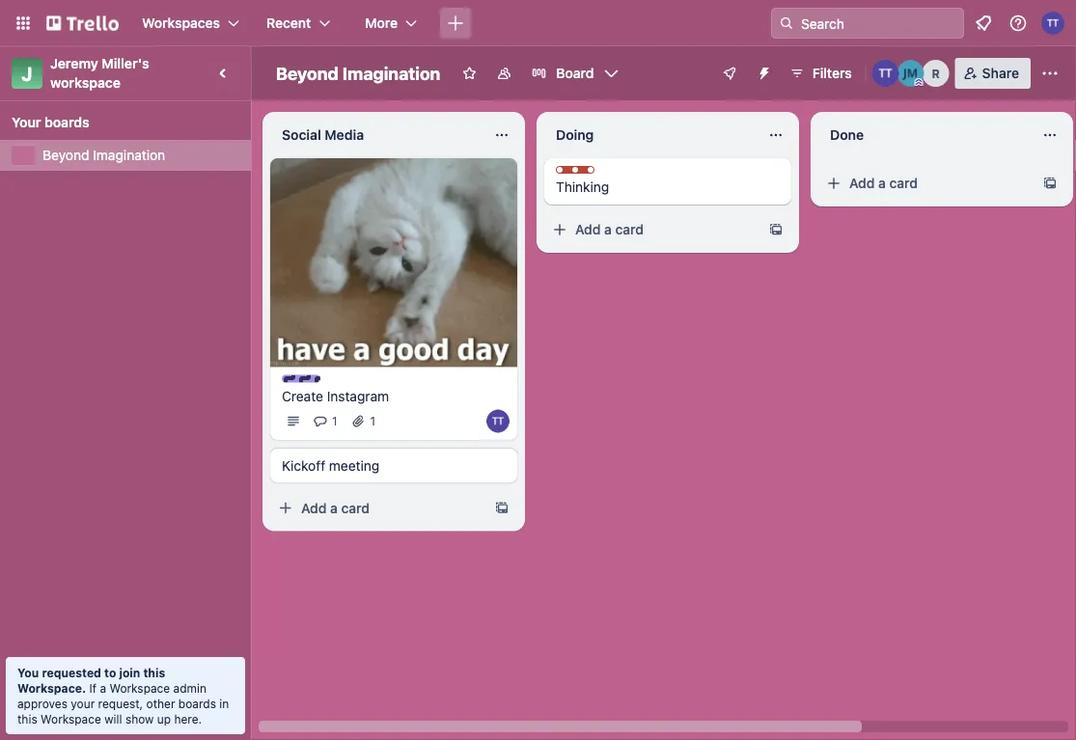 Task type: describe. For each thing, give the bounding box(es) containing it.
add a card button for social media
[[270, 493, 487, 524]]

1 vertical spatial imagination
[[93, 147, 165, 163]]

board
[[557, 65, 595, 81]]

filters button
[[784, 58, 858, 89]]

a for doing
[[605, 222, 612, 238]]

social
[[282, 127, 321, 143]]

you requested to join this workspace.
[[17, 666, 165, 695]]

your
[[71, 697, 95, 711]]

you
[[17, 666, 39, 680]]

this member is an admin of this board. image
[[915, 78, 924, 87]]

miller's
[[102, 56, 149, 71]]

add a card button for done
[[819, 168, 1035, 199]]

rubyanndersson (rubyanndersson) image
[[923, 60, 950, 87]]

kickoff
[[282, 458, 326, 474]]

2 1 from the left
[[370, 415, 376, 428]]

Doing text field
[[545, 120, 757, 151]]

share button
[[956, 58, 1031, 89]]

join
[[119, 666, 140, 680]]

add a card for doing
[[576, 222, 644, 238]]

r
[[932, 67, 941, 80]]

requested
[[42, 666, 101, 680]]

back to home image
[[46, 8, 119, 39]]

if a workspace admin approves your request, other boards in this workspace will show up here.
[[17, 682, 229, 726]]

workspace navigation collapse icon image
[[211, 60, 238, 87]]

other
[[146, 697, 175, 711]]

here.
[[174, 713, 202, 726]]

add for social media
[[301, 500, 327, 516]]

in
[[220, 697, 229, 711]]

workspaces
[[142, 15, 220, 31]]

meeting
[[329, 458, 380, 474]]

your boards
[[12, 114, 89, 130]]

if
[[89, 682, 97, 695]]

share
[[983, 65, 1020, 81]]

create board or workspace image
[[446, 14, 466, 33]]

create
[[282, 388, 323, 404]]

create from template… image
[[494, 501, 510, 516]]

to
[[104, 666, 116, 680]]

jeremy
[[50, 56, 98, 71]]

card for done
[[890, 175, 918, 191]]

a inside the if a workspace admin approves your request, other boards in this workspace will show up here.
[[100, 682, 106, 695]]

1 1 from the left
[[332, 415, 338, 428]]

more button
[[354, 8, 429, 39]]

show menu image
[[1041, 64, 1060, 83]]

add a card for done
[[850, 175, 918, 191]]

0 vertical spatial workspace
[[110, 682, 170, 695]]

beyond imagination inside the beyond imagination text field
[[276, 63, 441, 84]]

create instagram
[[282, 388, 389, 404]]

a for done
[[879, 175, 886, 191]]

up
[[157, 713, 171, 726]]

media
[[325, 127, 364, 143]]

this inside you requested to join this workspace.
[[143, 666, 165, 680]]

card for doing
[[616, 222, 644, 238]]

done
[[831, 127, 864, 143]]

Search field
[[795, 9, 964, 38]]

boards inside your boards with 1 items element
[[44, 114, 89, 130]]

doing
[[556, 127, 594, 143]]



Task type: vqa. For each thing, say whether or not it's contained in the screenshot.
Show menu Icon
yes



Task type: locate. For each thing, give the bounding box(es) containing it.
0 horizontal spatial card
[[341, 500, 370, 516]]

primary element
[[0, 0, 1077, 46]]

0 vertical spatial card
[[890, 175, 918, 191]]

beyond imagination link
[[42, 146, 240, 165]]

1 vertical spatial add a card
[[576, 222, 644, 238]]

1 horizontal spatial terry turtle (terryturtle) image
[[873, 60, 900, 87]]

1 horizontal spatial add a card
[[576, 222, 644, 238]]

imagination down more dropdown button
[[343, 63, 441, 84]]

1 horizontal spatial boards
[[179, 697, 216, 711]]

star or unstar board image
[[462, 66, 477, 81]]

this
[[143, 666, 165, 680], [17, 713, 37, 726]]

approves
[[17, 697, 68, 711]]

a for social media
[[330, 500, 338, 516]]

color: purple, title: none image
[[282, 375, 321, 383]]

0 vertical spatial add
[[850, 175, 875, 191]]

your
[[12, 114, 41, 130]]

add a card button down 'thinking' link on the top right of page
[[545, 214, 761, 245]]

add a card down kickoff meeting
[[301, 500, 370, 516]]

beyond imagination inside beyond imagination link
[[42, 147, 165, 163]]

add a card button
[[819, 168, 1035, 199], [545, 214, 761, 245], [270, 493, 487, 524]]

thoughts
[[576, 167, 629, 181]]

add a card button down kickoff meeting link
[[270, 493, 487, 524]]

0 vertical spatial this
[[143, 666, 165, 680]]

workspace
[[50, 75, 121, 91]]

terry turtle (terryturtle) image
[[1042, 12, 1065, 35]]

imagination inside text field
[[343, 63, 441, 84]]

1 vertical spatial card
[[616, 222, 644, 238]]

r button
[[923, 60, 950, 87]]

add a card
[[850, 175, 918, 191], [576, 222, 644, 238], [301, 500, 370, 516]]

beyond
[[276, 63, 339, 84], [42, 147, 89, 163]]

add a card for social media
[[301, 500, 370, 516]]

beyond imagination down your boards with 1 items element
[[42, 147, 165, 163]]

add down kickoff
[[301, 500, 327, 516]]

0 vertical spatial add a card
[[850, 175, 918, 191]]

1 vertical spatial terry turtle (terryturtle) image
[[487, 410, 510, 433]]

add down thinking at the top right of page
[[576, 222, 601, 238]]

workspace down your on the left of the page
[[41, 713, 101, 726]]

0 horizontal spatial this
[[17, 713, 37, 726]]

0 horizontal spatial workspace
[[41, 713, 101, 726]]

recent button
[[255, 8, 342, 39]]

search image
[[779, 15, 795, 31]]

0 vertical spatial beyond
[[276, 63, 339, 84]]

1 down create instagram
[[332, 415, 338, 428]]

jeremy miller (jeremymiller198) image
[[898, 60, 925, 87]]

power ups image
[[722, 66, 738, 81]]

0 horizontal spatial beyond imagination
[[42, 147, 165, 163]]

card for social media
[[341, 500, 370, 516]]

terry turtle (terryturtle) image up create from template… icon
[[487, 410, 510, 433]]

will
[[104, 713, 122, 726]]

0 horizontal spatial add a card button
[[270, 493, 487, 524]]

beyond down recent dropdown button
[[276, 63, 339, 84]]

workspace.
[[17, 682, 86, 695]]

0 vertical spatial terry turtle (terryturtle) image
[[873, 60, 900, 87]]

0 horizontal spatial add
[[301, 500, 327, 516]]

board button
[[524, 58, 627, 89]]

1 vertical spatial create from template… image
[[769, 222, 784, 238]]

0 notifications image
[[973, 12, 996, 35]]

add down done
[[850, 175, 875, 191]]

a down kickoff meeting
[[330, 500, 338, 516]]

a down done text box
[[879, 175, 886, 191]]

1 vertical spatial add
[[576, 222, 601, 238]]

0 horizontal spatial add a card
[[301, 500, 370, 516]]

0 vertical spatial imagination
[[343, 63, 441, 84]]

2 horizontal spatial add a card
[[850, 175, 918, 191]]

create from template… image
[[1043, 176, 1058, 191], [769, 222, 784, 238]]

1 vertical spatial boards
[[179, 697, 216, 711]]

2 horizontal spatial add a card button
[[819, 168, 1035, 199]]

0 vertical spatial boards
[[44, 114, 89, 130]]

beyond imagination
[[276, 63, 441, 84], [42, 147, 165, 163]]

beyond imagination down more
[[276, 63, 441, 84]]

1 horizontal spatial workspace
[[110, 682, 170, 695]]

0 horizontal spatial imagination
[[93, 147, 165, 163]]

your boards with 1 items element
[[12, 111, 230, 134]]

a
[[879, 175, 886, 191], [605, 222, 612, 238], [330, 500, 338, 516], [100, 682, 106, 695]]

card down done text box
[[890, 175, 918, 191]]

thoughts thinking
[[556, 167, 629, 195]]

create from template… image for doing
[[769, 222, 784, 238]]

request,
[[98, 697, 143, 711]]

2 vertical spatial card
[[341, 500, 370, 516]]

1 horizontal spatial create from template… image
[[1043, 176, 1058, 191]]

add a card down thinking at the top right of page
[[576, 222, 644, 238]]

1 vertical spatial workspace
[[41, 713, 101, 726]]

add
[[850, 175, 875, 191], [576, 222, 601, 238], [301, 500, 327, 516]]

add for done
[[850, 175, 875, 191]]

0 vertical spatial create from template… image
[[1043, 176, 1058, 191]]

Social Media text field
[[270, 120, 483, 151]]

add a card button for doing
[[545, 214, 761, 245]]

add a card down done
[[850, 175, 918, 191]]

terry turtle (terryturtle) image left this member is an admin of this board. image
[[873, 60, 900, 87]]

workspace
[[110, 682, 170, 695], [41, 713, 101, 726]]

1 horizontal spatial 1
[[370, 415, 376, 428]]

1 vertical spatial add a card button
[[545, 214, 761, 245]]

jeremy miller's workspace
[[50, 56, 153, 91]]

beyond down your boards
[[42, 147, 89, 163]]

more
[[365, 15, 398, 31]]

boards right your
[[44, 114, 89, 130]]

1 vertical spatial beyond
[[42, 147, 89, 163]]

kickoff meeting
[[282, 458, 380, 474]]

a down thinking at the top right of page
[[605, 222, 612, 238]]

create from template… image for done
[[1043, 176, 1058, 191]]

workspace visible image
[[497, 66, 512, 81]]

1 vertical spatial beyond imagination
[[42, 147, 165, 163]]

automation image
[[749, 58, 776, 85]]

1
[[332, 415, 338, 428], [370, 415, 376, 428]]

1 horizontal spatial beyond imagination
[[276, 63, 441, 84]]

card down 'thinking' link on the top right of page
[[616, 222, 644, 238]]

color: bold red, title: "thoughts" element
[[556, 166, 629, 181]]

2 horizontal spatial card
[[890, 175, 918, 191]]

2 vertical spatial add a card
[[301, 500, 370, 516]]

admin
[[173, 682, 207, 695]]

0 vertical spatial add a card button
[[819, 168, 1035, 199]]

imagination down your boards with 1 items element
[[93, 147, 165, 163]]

1 horizontal spatial imagination
[[343, 63, 441, 84]]

boards
[[44, 114, 89, 130], [179, 697, 216, 711]]

boards down admin
[[179, 697, 216, 711]]

0 horizontal spatial beyond
[[42, 147, 89, 163]]

0 horizontal spatial boards
[[44, 114, 89, 130]]

this inside the if a workspace admin approves your request, other boards in this workspace will show up here.
[[17, 713, 37, 726]]

Board name text field
[[267, 58, 450, 89]]

card
[[890, 175, 918, 191], [616, 222, 644, 238], [341, 500, 370, 516]]

Done text field
[[819, 120, 1031, 151]]

boards inside the if a workspace admin approves your request, other boards in this workspace will show up here.
[[179, 697, 216, 711]]

j
[[22, 62, 33, 85]]

open information menu image
[[1009, 14, 1029, 33]]

show
[[125, 713, 154, 726]]

0 horizontal spatial 1
[[332, 415, 338, 428]]

2 vertical spatial add a card button
[[270, 493, 487, 524]]

2 vertical spatial add
[[301, 500, 327, 516]]

card down the meeting
[[341, 500, 370, 516]]

1 down the instagram
[[370, 415, 376, 428]]

0 horizontal spatial create from template… image
[[769, 222, 784, 238]]

filters
[[813, 65, 852, 81]]

add a card button down done text box
[[819, 168, 1035, 199]]

workspaces button
[[130, 8, 251, 39]]

social media
[[282, 127, 364, 143]]

0 vertical spatial beyond imagination
[[276, 63, 441, 84]]

this down approves
[[17, 713, 37, 726]]

instagram
[[327, 388, 389, 404]]

thinking link
[[556, 178, 780, 197]]

1 horizontal spatial add a card button
[[545, 214, 761, 245]]

0 horizontal spatial terry turtle (terryturtle) image
[[487, 410, 510, 433]]

add for doing
[[576, 222, 601, 238]]

1 horizontal spatial card
[[616, 222, 644, 238]]

imagination
[[343, 63, 441, 84], [93, 147, 165, 163]]

create instagram link
[[282, 387, 506, 406]]

workspace down join at left bottom
[[110, 682, 170, 695]]

1 horizontal spatial this
[[143, 666, 165, 680]]

kickoff meeting link
[[282, 456, 506, 476]]

recent
[[267, 15, 311, 31]]

thinking
[[556, 179, 610, 195]]

terry turtle (terryturtle) image
[[873, 60, 900, 87], [487, 410, 510, 433]]

2 horizontal spatial add
[[850, 175, 875, 191]]

1 horizontal spatial add
[[576, 222, 601, 238]]

beyond inside text field
[[276, 63, 339, 84]]

this right join at left bottom
[[143, 666, 165, 680]]

a right if
[[100, 682, 106, 695]]

1 vertical spatial this
[[17, 713, 37, 726]]

1 horizontal spatial beyond
[[276, 63, 339, 84]]



